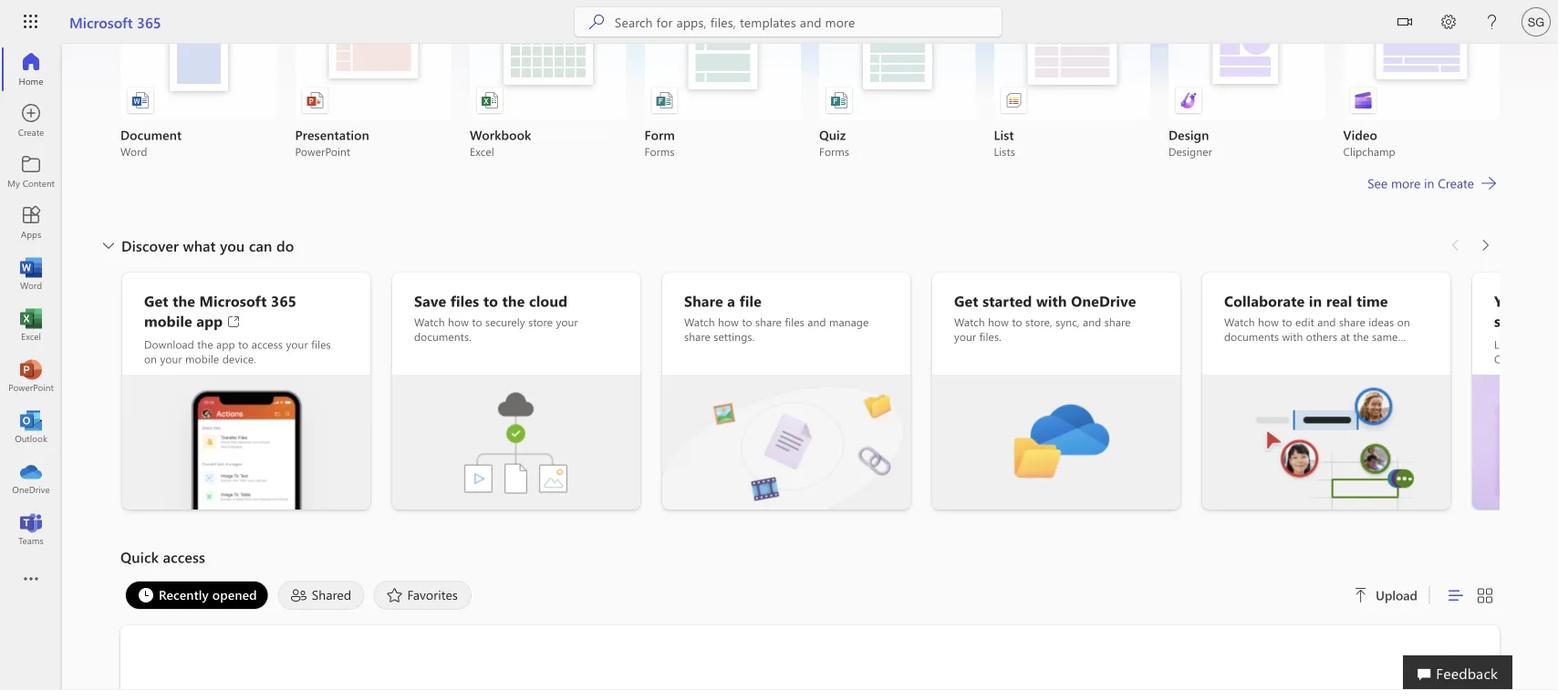 Task type: vqa. For each thing, say whether or not it's contained in the screenshot.
Filter by keyword text box
no



Task type: locate. For each thing, give the bounding box(es) containing it.
get
[[144, 291, 168, 311], [954, 291, 979, 311]]

onedrive
[[1071, 291, 1136, 311]]

0 vertical spatial app
[[197, 311, 223, 331]]

1 get from the left
[[144, 291, 168, 311]]

collaborate in real time image
[[1203, 375, 1451, 510]]

1 horizontal spatial with
[[1282, 329, 1303, 344]]

mobile inside download the app to access your files on your mobile device.
[[185, 352, 219, 366]]

get left started
[[954, 291, 979, 311]]

in for your
[[1553, 291, 1559, 311]]

get inside get the microsoft 365 mobile app
[[144, 291, 168, 311]]

get up "download"
[[144, 291, 168, 311]]

word document image
[[131, 91, 150, 109]]

empty state icon image
[[728, 684, 892, 691]]

how down collaborate
[[1258, 315, 1279, 329]]

how down a
[[718, 315, 739, 329]]

workbook excel
[[470, 126, 532, 159]]

on
[[1398, 315, 1410, 329], [144, 352, 157, 366]]

watch up time.
[[1225, 315, 1255, 329]]

and left the manage
[[808, 315, 826, 329]]

word image
[[22, 265, 40, 283]]

your
[[556, 315, 578, 329], [954, 329, 977, 344], [286, 337, 308, 352], [160, 352, 182, 366]]

files right save
[[451, 291, 479, 311]]

how left securely
[[448, 315, 469, 329]]

and down onedrive
[[1083, 315, 1102, 329]]

discover
[[121, 236, 179, 255]]

download
[[144, 337, 194, 352]]

real
[[1327, 291, 1353, 311]]

0 horizontal spatial and
[[808, 315, 826, 329]]

sg button
[[1515, 0, 1559, 44]]

save files to the cloud watch how to securely store your documents.
[[414, 291, 578, 344]]

microsoft inside get the microsoft 365 mobile app
[[199, 291, 267, 311]]

recently opened tab
[[120, 581, 274, 610]]

in inside the collaborate in real time watch how to edit and share ideas on documents with others at the same time.
[[1309, 291, 1322, 311]]

files.
[[980, 329, 1002, 344]]

1 vertical spatial on
[[144, 352, 157, 366]]

recently
[[159, 587, 209, 604]]

at
[[1341, 329, 1350, 344]]

favorites element
[[374, 581, 472, 610]]

on inside download the app to access your files on your mobile device.
[[144, 352, 157, 366]]

2 get from the left
[[954, 291, 979, 311]]

learn
[[1495, 337, 1522, 352]]

tab list
[[120, 581, 1332, 610]]

to left store,
[[1012, 315, 1023, 329]]

watch inside 'get started with onedrive watch how to store, sync, and share your files.'
[[954, 315, 985, 329]]

0 vertical spatial microsoft
[[69, 12, 133, 31]]

create image
[[22, 111, 40, 130]]

2 and from the left
[[1083, 315, 1102, 329]]

video
[[1344, 126, 1378, 143]]

shared tab
[[274, 581, 369, 610]]

in inside the "create new" 'element'
[[1424, 175, 1435, 192]]

0 vertical spatial 365
[[137, 12, 161, 31]]

watch inside save files to the cloud watch how to securely store your documents.
[[414, 315, 445, 329]]

more
[[1392, 175, 1421, 192]]

presentation
[[295, 126, 369, 143]]

in right more
[[1424, 175, 1435, 192]]

mobile up "download"
[[144, 311, 192, 331]]

0 vertical spatial access
[[252, 337, 283, 352]]

365
[[137, 12, 161, 31], [271, 291, 297, 311]]

shared
[[312, 587, 351, 604]]

how inside 'your all-in learn how to'
[[1525, 337, 1546, 352]]

1 watch from the left
[[414, 315, 445, 329]]

with up store,
[[1037, 291, 1067, 311]]

app up download the app to access your files on your mobile device.
[[197, 311, 223, 331]]

1 horizontal spatial forms
[[819, 144, 850, 159]]

navigation
[[0, 44, 62, 555]]

app
[[197, 311, 223, 331], [216, 337, 235, 352]]

your inside save files to the cloud watch how to securely store your documents.
[[556, 315, 578, 329]]

files right device.
[[311, 337, 331, 352]]

1 horizontal spatial get
[[954, 291, 979, 311]]

2 horizontal spatial and
[[1318, 315, 1336, 329]]

1 horizontal spatial files
[[451, 291, 479, 311]]

files
[[451, 291, 479, 311], [785, 315, 805, 329], [311, 337, 331, 352]]

microsoft
[[69, 12, 133, 31], [199, 291, 267, 311]]

to
[[483, 291, 498, 311], [472, 315, 482, 329], [742, 315, 752, 329], [1012, 315, 1023, 329], [1282, 315, 1293, 329], [238, 337, 249, 352], [1549, 337, 1559, 352]]

sync,
[[1056, 315, 1080, 329]]

access
[[252, 337, 283, 352], [163, 547, 205, 567]]

0 horizontal spatial forms
[[645, 144, 675, 159]]

save files to the cloud image
[[392, 375, 641, 510]]

watch down share
[[684, 315, 715, 329]]

same
[[1373, 329, 1398, 344]]

forms down quiz
[[819, 144, 850, 159]]

mobile
[[144, 311, 192, 331], [185, 352, 219, 366]]

0 vertical spatial files
[[451, 291, 479, 311]]

get inside 'get started with onedrive watch how to store, sync, and share your files.'
[[954, 291, 979, 311]]

your left files.
[[954, 329, 977, 344]]

with
[[1037, 291, 1067, 311], [1282, 329, 1303, 344]]

how right learn
[[1525, 337, 1546, 352]]

in inside 'your all-in learn how to'
[[1553, 291, 1559, 311]]

to inside 'get started with onedrive watch how to store, sync, and share your files.'
[[1012, 315, 1023, 329]]

 upload
[[1354, 587, 1418, 604]]

0 horizontal spatial 365
[[137, 12, 161, 31]]

collaborate
[[1225, 291, 1305, 311]]

share down onedrive
[[1105, 315, 1131, 329]]

365 down do
[[271, 291, 297, 311]]

in right your
[[1553, 291, 1559, 311]]

0 vertical spatial mobile
[[144, 311, 192, 331]]

1 horizontal spatial access
[[252, 337, 283, 352]]

0 vertical spatial with
[[1037, 291, 1067, 311]]

list
[[994, 126, 1014, 143]]

0 horizontal spatial access
[[163, 547, 205, 567]]

1 and from the left
[[808, 315, 826, 329]]

watch inside the collaborate in real time watch how to edit and share ideas on documents with others at the same time.
[[1225, 315, 1255, 329]]

2 forms from the left
[[819, 144, 850, 159]]

settings.
[[714, 329, 755, 344]]

1 horizontal spatial 365
[[271, 291, 297, 311]]

3 watch from the left
[[954, 315, 985, 329]]

designer
[[1169, 144, 1213, 159]]

and inside the collaborate in real time watch how to edit and share ideas on documents with others at the same time.
[[1318, 315, 1336, 329]]

next image
[[1476, 231, 1495, 260]]

video clipchamp
[[1344, 126, 1396, 159]]

app inside download the app to access your files on your mobile device.
[[216, 337, 235, 352]]

the up securely
[[502, 291, 525, 311]]

on right ideas
[[1398, 315, 1410, 329]]

1 vertical spatial files
[[785, 315, 805, 329]]

to down all-
[[1549, 337, 1559, 352]]

others
[[1306, 329, 1338, 344]]

forms inside the form forms
[[645, 144, 675, 159]]

list
[[120, 0, 1500, 159]]

watch down save
[[414, 315, 445, 329]]

2 watch from the left
[[684, 315, 715, 329]]

with left others
[[1282, 329, 1303, 344]]

securely
[[485, 315, 525, 329]]

1 horizontal spatial and
[[1083, 315, 1102, 329]]

share a file image
[[662, 375, 911, 510]]

365 up "word document" icon
[[137, 12, 161, 31]]

0 horizontal spatial microsoft
[[69, 12, 133, 31]]

the inside get the microsoft 365 mobile app
[[173, 291, 195, 311]]

files left the manage
[[785, 315, 805, 329]]

0 vertical spatial on
[[1398, 315, 1410, 329]]

quick access
[[120, 547, 205, 567]]

and inside share a file watch how to share files and manage share settings.
[[808, 315, 826, 329]]

how inside save files to the cloud watch how to securely store your documents.
[[448, 315, 469, 329]]

microsoft up download the app to access your files on your mobile device.
[[199, 291, 267, 311]]

discover what you can do button
[[96, 231, 298, 260]]

get the microsoft 365 mobile app
[[144, 291, 297, 331]]

2 horizontal spatial in
[[1553, 291, 1559, 311]]

0 horizontal spatial in
[[1309, 291, 1322, 311]]

365 inside get the microsoft 365 mobile app
[[271, 291, 297, 311]]

see more in create link
[[1366, 172, 1500, 194]]

home image
[[22, 60, 40, 78]]

list containing document
[[120, 0, 1500, 159]]

app down get the microsoft 365 mobile app at the top of page
[[216, 337, 235, 352]]

powerpoint presentation image
[[306, 91, 324, 109]]

feedback button
[[1404, 656, 1513, 691]]

forms survey image
[[656, 91, 674, 109]]

access up recently
[[163, 547, 205, 567]]

favorites
[[407, 587, 458, 604]]

microsoft up "word document" icon
[[69, 12, 133, 31]]

access inside download the app to access your files on your mobile device.
[[252, 337, 283, 352]]

1 vertical spatial microsoft
[[199, 291, 267, 311]]

the right at
[[1353, 329, 1369, 344]]

share down file
[[756, 315, 782, 329]]


[[1398, 15, 1413, 29]]

on down get the microsoft 365 mobile app at the top of page
[[144, 352, 157, 366]]

None search field
[[575, 7, 1002, 36]]

to down file
[[742, 315, 752, 329]]

mobile left device.
[[185, 352, 219, 366]]

design
[[1169, 126, 1209, 143]]

and
[[808, 315, 826, 329], [1083, 315, 1102, 329], [1318, 315, 1336, 329]]

4 watch from the left
[[1225, 315, 1255, 329]]

your right "store"
[[556, 315, 578, 329]]

clipchamp video image
[[1355, 91, 1373, 109]]

2 horizontal spatial files
[[785, 315, 805, 329]]

get for get started with onedrive watch how to store, sync, and share your files.
[[954, 291, 979, 311]]

0 horizontal spatial files
[[311, 337, 331, 352]]

app inside get the microsoft 365 mobile app
[[197, 311, 223, 331]]

1 vertical spatial 365
[[271, 291, 297, 311]]

watch
[[414, 315, 445, 329], [684, 315, 715, 329], [954, 315, 985, 329], [1225, 315, 1255, 329]]

to left edit
[[1282, 315, 1293, 329]]

share inside 'get started with onedrive watch how to store, sync, and share your files.'
[[1105, 315, 1131, 329]]

and right edit
[[1318, 315, 1336, 329]]

share inside the collaborate in real time watch how to edit and share ideas on documents with others at the same time.
[[1339, 315, 1366, 329]]

share down real
[[1339, 315, 1366, 329]]

2 vertical spatial files
[[311, 337, 331, 352]]

you
[[220, 236, 245, 255]]

how inside 'get started with onedrive watch how to store, sync, and share your files.'
[[988, 315, 1009, 329]]

create new element
[[120, 0, 1500, 231]]

shared element
[[278, 581, 365, 610]]

none search field inside microsoft 365 banner
[[575, 7, 1002, 36]]

1 horizontal spatial in
[[1424, 175, 1435, 192]]

your all-in learn how to
[[1495, 291, 1559, 366]]

0 horizontal spatial with
[[1037, 291, 1067, 311]]

designer design image
[[1180, 91, 1198, 109]]

list lists
[[994, 126, 1016, 159]]

get started with onedrive image
[[933, 375, 1181, 510]]

0 horizontal spatial get
[[144, 291, 168, 311]]

1 forms from the left
[[645, 144, 675, 159]]

how down started
[[988, 315, 1009, 329]]

the up "download"
[[173, 291, 195, 311]]

access down get the microsoft 365 mobile app at the top of page
[[252, 337, 283, 352]]

your
[[1495, 291, 1526, 311]]

in
[[1424, 175, 1435, 192], [1309, 291, 1322, 311], [1553, 291, 1559, 311]]

forms down form
[[645, 144, 675, 159]]

to down get the microsoft 365 mobile app at the top of page
[[238, 337, 249, 352]]

word
[[120, 144, 147, 159]]

3 and from the left
[[1318, 315, 1336, 329]]

watch down started
[[954, 315, 985, 329]]

the
[[173, 291, 195, 311], [502, 291, 525, 311], [1353, 329, 1369, 344], [197, 337, 213, 352]]

the right "download"
[[197, 337, 213, 352]]

1 vertical spatial mobile
[[185, 352, 219, 366]]

view more apps image
[[22, 571, 40, 589]]

1 vertical spatial with
[[1282, 329, 1303, 344]]

teams image
[[22, 520, 40, 538]]

0 horizontal spatial on
[[144, 352, 157, 366]]

1 horizontal spatial on
[[1398, 315, 1410, 329]]

how
[[448, 315, 469, 329], [718, 315, 739, 329], [988, 315, 1009, 329], [1258, 315, 1279, 329], [1525, 337, 1546, 352]]

do
[[276, 236, 294, 255]]

favorites tab
[[369, 581, 476, 610]]

in up edit
[[1309, 291, 1322, 311]]

forms
[[645, 144, 675, 159], [819, 144, 850, 159]]

1 vertical spatial app
[[216, 337, 235, 352]]

the inside the collaborate in real time watch how to edit and share ideas on documents with others at the same time.
[[1353, 329, 1369, 344]]

files inside share a file watch how to share files and manage share settings.
[[785, 315, 805, 329]]

powerpoint
[[295, 144, 351, 159]]

new quiz image
[[830, 91, 849, 109]]

1 horizontal spatial microsoft
[[199, 291, 267, 311]]



Task type: describe. For each thing, give the bounding box(es) containing it.
how inside share a file watch how to share files and manage share settings.
[[718, 315, 739, 329]]

workbook
[[470, 126, 532, 143]]

designer design image
[[1180, 91, 1198, 109]]

mobile inside get the microsoft 365 mobile app
[[144, 311, 192, 331]]

tab list containing recently opened
[[120, 581, 1332, 610]]

quiz
[[819, 126, 846, 143]]

design designer
[[1169, 126, 1213, 159]]

1 vertical spatial access
[[163, 547, 205, 567]]

download the app to access your files on your mobile device.
[[144, 337, 331, 366]]

edit
[[1296, 315, 1315, 329]]

Search box. Suggestions appear as you type. search field
[[615, 7, 1002, 36]]

save
[[414, 291, 446, 311]]

excel image
[[22, 316, 40, 334]]

 button
[[1383, 0, 1427, 47]]

share
[[684, 291, 723, 311]]

time
[[1357, 291, 1388, 311]]

upload
[[1376, 587, 1418, 604]]

document word
[[120, 126, 182, 159]]

apps image
[[22, 214, 40, 232]]

to left securely
[[472, 315, 482, 329]]

microsoft inside banner
[[69, 12, 133, 31]]

device.
[[222, 352, 256, 366]]

presentation powerpoint
[[295, 126, 369, 159]]

opened
[[212, 587, 257, 604]]

quiz forms
[[819, 126, 850, 159]]

document
[[120, 126, 182, 143]]

ideas
[[1369, 315, 1395, 329]]

discover what you can do
[[121, 236, 294, 255]]


[[1354, 589, 1369, 603]]

recently opened element
[[125, 581, 269, 610]]

your all-in-one video studio image
[[1473, 375, 1559, 510]]

the inside save files to the cloud watch how to securely store your documents.
[[502, 291, 525, 311]]

and inside 'get started with onedrive watch how to store, sync, and share your files.'
[[1083, 315, 1102, 329]]

quick
[[120, 547, 159, 567]]

files inside save files to the cloud watch how to securely store your documents.
[[451, 291, 479, 311]]

collaborate in real time watch how to edit and share ideas on documents with others at the same time.
[[1225, 291, 1410, 359]]

cloud
[[529, 291, 568, 311]]

get the microsoft 365 mobile app image
[[122, 375, 370, 510]]

clipchamp
[[1344, 144, 1396, 159]]

onedrive image
[[22, 469, 40, 487]]

documents.
[[414, 329, 472, 344]]

feedback
[[1436, 663, 1498, 683]]

to inside 'your all-in learn how to'
[[1549, 337, 1559, 352]]

can
[[249, 236, 272, 255]]

forms for form
[[645, 144, 675, 159]]

what
[[183, 236, 216, 255]]

to inside download the app to access your files on your mobile device.
[[238, 337, 249, 352]]

and for collaborate in real time
[[1318, 315, 1336, 329]]

manage
[[829, 315, 869, 329]]

recently opened
[[159, 587, 257, 604]]

powerpoint image
[[22, 367, 40, 385]]

on inside the collaborate in real time watch how to edit and share ideas on documents with others at the same time.
[[1398, 315, 1410, 329]]

files inside download the app to access your files on your mobile device.
[[311, 337, 331, 352]]

sg
[[1528, 15, 1545, 29]]

microsoft 365
[[69, 12, 161, 31]]

with inside 'get started with onedrive watch how to store, sync, and share your files.'
[[1037, 291, 1067, 311]]

your left device.
[[160, 352, 182, 366]]

your right device.
[[286, 337, 308, 352]]

store,
[[1026, 315, 1053, 329]]

create
[[1438, 175, 1475, 192]]

lists list image
[[1005, 91, 1023, 109]]

form forms
[[645, 126, 675, 159]]

and for share a file
[[808, 315, 826, 329]]

to up securely
[[483, 291, 498, 311]]

all-
[[1530, 291, 1553, 311]]

your inside 'get started with onedrive watch how to store, sync, and share your files.'
[[954, 329, 977, 344]]

file
[[740, 291, 762, 311]]

outlook image
[[22, 418, 40, 436]]

microsoft 365 banner
[[0, 0, 1559, 47]]

to inside the collaborate in real time watch how to edit and share ideas on documents with others at the same time.
[[1282, 315, 1293, 329]]

the inside download the app to access your files on your mobile device.
[[197, 337, 213, 352]]

365 inside banner
[[137, 12, 161, 31]]

get for get the microsoft 365 mobile app
[[144, 291, 168, 311]]

excel workbook image
[[481, 91, 499, 109]]

in for see
[[1424, 175, 1435, 192]]

share a file watch how to share files and manage share settings.
[[684, 291, 869, 344]]

started
[[983, 291, 1032, 311]]

a
[[728, 291, 735, 311]]

form
[[645, 126, 675, 143]]

get started with onedrive watch how to store, sync, and share your files.
[[954, 291, 1136, 344]]

how inside the collaborate in real time watch how to edit and share ideas on documents with others at the same time.
[[1258, 315, 1279, 329]]

watch inside share a file watch how to share files and manage share settings.
[[684, 315, 715, 329]]

see more in create
[[1368, 175, 1475, 192]]

store
[[528, 315, 553, 329]]

with inside the collaborate in real time watch how to edit and share ideas on documents with others at the same time.
[[1282, 329, 1303, 344]]

lists
[[994, 144, 1016, 159]]

share down share
[[684, 329, 711, 344]]

forms for quiz
[[819, 144, 850, 159]]

to inside share a file watch how to share files and manage share settings.
[[742, 315, 752, 329]]

excel
[[470, 144, 494, 159]]

see
[[1368, 175, 1388, 192]]

documents
[[1225, 329, 1279, 344]]

time.
[[1225, 344, 1249, 359]]

my content image
[[22, 162, 40, 181]]



